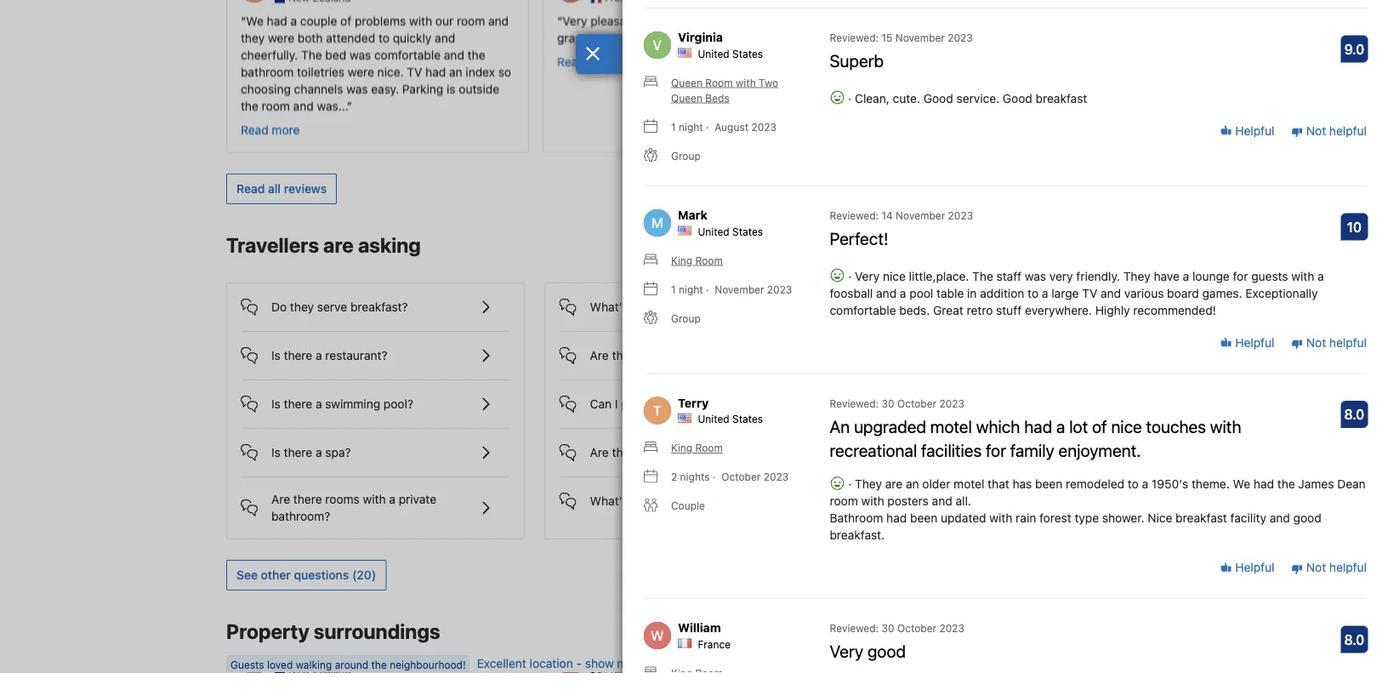 Task type: describe. For each thing, give the bounding box(es) containing it.
surroundings
[[314, 620, 440, 643]]

read all reviews
[[237, 182, 327, 196]]

" we had a couple of problems with our room and they were both attended to quickly and cheerfully.  the bed was comfortable and the bathroom toiletries were nice.  tv had an index so choosing channels was easy.  parking is outside the room and was...
[[241, 14, 511, 113]]

they inside the very nice little,place. the staff was very friendly. they have a lounge for guests with a foosball and a pool table in addition to a large tv and various board games. exceptionally comfortable beds. great retro stuff everywhere. highly recommended!
[[1124, 269, 1151, 283]]

is there a swimming pool? button
[[241, 380, 510, 414]]

rain
[[1016, 511, 1037, 525]]

is for is there a restaurant?
[[271, 348, 281, 363]]

i
[[615, 397, 618, 411]]

we inside " we had a couple of problems with our room and they were both attended to quickly and cheerfully.  the bed was comfortable and the bathroom toiletries were nice.  tv had an index so choosing channels was easy.  parking is outside the room and was...
[[246, 14, 264, 28]]

" for we
[[241, 14, 246, 28]]

reviewed: for an upgraded motel which had a lot of nice touches with recreational facilities for family enjoyment.
[[830, 397, 879, 409]]

united for superb
[[698, 47, 730, 59]]

a inside are there rooms with a private bathroom?
[[389, 492, 396, 506]]

(20)
[[352, 568, 376, 582]]

nice inside the very nice little,place. the staff was very friendly. they have a lounge for guests with a foosball and a pool table in addition to a large tv and various board games. exceptionally comfortable beds. great retro stuff everywhere. highly recommended!
[[883, 269, 906, 283]]

william
[[678, 621, 721, 635]]

2 nights · october 2023
[[671, 471, 789, 483]]

balcony?
[[718, 348, 767, 363]]

wi-
[[653, 494, 673, 508]]

and up "so"
[[488, 14, 509, 28]]

is there a spa? button
[[241, 429, 510, 463]]

for down place
[[906, 31, 921, 45]]

read more for " very pleasant social life in the evening around a grassy square.
[[557, 55, 616, 69]]

very inside " very pleasant social life in the evening around a grassy square.
[[563, 14, 587, 28]]

1 vertical spatial been
[[911, 511, 938, 525]]

rooms for private
[[325, 492, 360, 506]]

guests
[[1252, 269, 1289, 283]]

" very pleasant social life in the evening around a grassy square.
[[557, 14, 823, 45]]

ask a question
[[972, 407, 1054, 421]]

not for superb
[[1307, 124, 1327, 138]]

a left large
[[1042, 286, 1049, 300]]

an inside " we had a couple of problems with our room and they were both attended to quickly and cheerfully.  the bed was comfortable and the bathroom toiletries were nice.  tv had an index so choosing channels was easy.  parking is outside the room and was...
[[449, 65, 463, 79]]

not helpful button for superb
[[1292, 122, 1367, 139]]

shout
[[949, 48, 981, 62]]

more for " we had a couple of problems with our room and they were both attended to quickly and cheerfully.  the bed was comfortable and the bathroom toiletries were nice.  tv had an index so choosing channels was easy.  parking is outside the room and was...
[[272, 123, 300, 137]]

october for very
[[898, 622, 937, 634]]

is there a restaurant?
[[271, 348, 388, 363]]

· up foosball
[[845, 269, 855, 283]]

france image
[[591, 0, 602, 3]]

had up facility
[[1254, 477, 1275, 491]]

14
[[882, 210, 893, 222]]

retro
[[967, 303, 993, 317]]

tv inside the very nice little,place. the staff was very friendly. they have a lounge for guests with a foosball and a pool table in addition to a large tv and various board games. exceptionally comfortable beds. great retro stuff everywhere. highly recommended!
[[1083, 286, 1098, 300]]

1 vertical spatial service.
[[957, 91, 1000, 105]]

the inside " very pleasant social life in the evening around a grassy square.
[[708, 14, 726, 28]]

not for perfect!
[[1307, 335, 1327, 349]]

helpful for perfect!
[[1233, 335, 1275, 349]]

reviewed: 14 november 2023
[[830, 210, 974, 222]]

with left rain
[[990, 511, 1013, 525]]

a inside button
[[708, 348, 714, 363]]

best place we stayed on our road trip. excellent value for money, great location, comfortable. fun games room. shout out to steve for his awesome customer service.
[[874, 14, 1143, 79]]

rooms?
[[720, 445, 760, 460]]

what's the wi-fi policy? button
[[560, 477, 829, 511]]

30 for upgraded
[[882, 397, 895, 409]]

king room link for perfect!
[[644, 253, 723, 268]]

question
[[1006, 407, 1054, 421]]

1 queen from the top
[[671, 76, 703, 88]]

2 queen from the top
[[671, 92, 703, 104]]

helpful for superb
[[1330, 124, 1367, 138]]

read left "close" icon
[[557, 55, 585, 69]]

for left his
[[1054, 48, 1069, 62]]

value
[[874, 31, 903, 45]]

had down new zealand icon on the top left of the page
[[267, 14, 287, 28]]

non-
[[644, 445, 670, 460]]

night for superb
[[679, 121, 703, 133]]

not helpful button for an upgraded motel which had a lot of nice touches with recreational facilities for family enjoyment.
[[1292, 559, 1367, 576]]

channels
[[294, 82, 343, 96]]

choosing
[[241, 82, 291, 96]]

still looking?
[[962, 357, 1064, 377]]

1 night · november 2023
[[671, 283, 793, 295]]

and down older
[[932, 494, 953, 508]]

united for perfect!
[[698, 225, 730, 237]]

united states for superb
[[698, 47, 763, 59]]

not for an upgraded motel which had a lot of nice touches with recreational facilities for family enjoyment.
[[1307, 560, 1327, 575]]

had down the posters
[[887, 511, 907, 525]]

travellers
[[226, 233, 319, 257]]

2 vertical spatial november
[[715, 283, 765, 295]]

bathroom
[[830, 511, 884, 525]]

his
[[1072, 48, 1088, 62]]

beds
[[706, 92, 730, 104]]

the up index
[[468, 48, 485, 62]]

had up parking
[[426, 65, 446, 79]]

comfortable.
[[1049, 31, 1119, 45]]

pleasant
[[591, 14, 637, 28]]

1 vertical spatial more
[[905, 89, 933, 103]]

stayed
[[959, 14, 995, 28]]

rooms for balcony?
[[644, 348, 679, 363]]

read all reviews button
[[226, 174, 337, 204]]

questions inside see other questions (20) button
[[294, 568, 349, 582]]

and right facility
[[1270, 511, 1291, 525]]

grassy
[[557, 31, 594, 45]]

helpful for perfect!
[[1330, 335, 1367, 349]]

property
[[226, 620, 309, 643]]

with inside the very nice little,place. the staff was very friendly. they have a lounge for guests with a foosball and a pool table in addition to a large tv and various board games. exceptionally comfortable beds. great retro stuff everywhere. highly recommended!
[[1292, 269, 1315, 283]]

are for asking
[[323, 233, 354, 257]]

there for are there non-smoking rooms?
[[612, 445, 641, 460]]

a inside the they are an older motel that has been remodeled to a 1950's theme. we had the james dean room with posters and all. bathroom had been updated with rain forest type shower. nice breakfast facility and good breakfast.
[[1142, 477, 1149, 491]]

looking?
[[996, 357, 1064, 377]]

an
[[830, 416, 850, 436]]

room for an upgraded motel which had a lot of nice touches with recreational facilities for family enjoyment.
[[696, 442, 723, 454]]

1 horizontal spatial questions
[[1083, 451, 1137, 465]]

easy.
[[371, 82, 399, 96]]

king for an upgraded motel which had a lot of nice touches with recreational facilities for family enjoyment.
[[671, 442, 693, 454]]

bathroom?
[[271, 509, 330, 523]]

an upgraded motel which had a lot of nice touches with recreational facilities for family enjoyment.
[[830, 416, 1242, 460]]

a left spa?
[[316, 445, 322, 460]]

reviewed: for perfect!
[[830, 210, 879, 222]]

to inside the they are an older motel that has been remodeled to a 1950's theme. we had the james dean room with posters and all. bathroom had been updated with rain forest type shower. nice breakfast facility and good breakfast.
[[1128, 477, 1139, 491]]

remodeled
[[1066, 477, 1125, 491]]

can
[[590, 397, 612, 411]]

night for perfect!
[[679, 283, 703, 295]]

enjoyment.
[[1059, 440, 1141, 460]]

2 good from the left
[[1003, 91, 1033, 105]]

nice inside an upgraded motel which had a lot of nice touches with recreational facilities for family enjoyment.
[[1112, 416, 1143, 436]]

recreational
[[830, 440, 918, 460]]

1 vertical spatial october
[[722, 471, 761, 483]]

1 vertical spatial policy?
[[685, 494, 724, 508]]

serve
[[317, 300, 347, 314]]

and left pool
[[877, 286, 897, 300]]

terry
[[678, 396, 709, 410]]

· up bathroom
[[845, 477, 855, 491]]

what's for what's the wi-fi policy?
[[590, 494, 629, 508]]

see other questions (20) button
[[226, 560, 387, 591]]

0 vertical spatial room
[[457, 14, 485, 28]]

what's for what's the pet policy?
[[590, 300, 629, 314]]

0 horizontal spatial have
[[910, 451, 936, 465]]

great
[[967, 31, 996, 45]]

helpful button for an upgraded motel which had a lot of nice touches with recreational facilities for family enjoyment.
[[1221, 559, 1275, 576]]

pool?
[[384, 397, 414, 411]]

property surroundings
[[226, 620, 440, 643]]

can i park there?
[[590, 397, 684, 411]]

· left clean, at the top of page
[[849, 91, 852, 105]]

helpful for superb
[[1233, 124, 1275, 138]]

to inside " we had a couple of problems with our room and they were both attended to quickly and cheerfully.  the bed was comfortable and the bathroom toiletries were nice.  tv had an index so choosing channels was easy.  parking is outside the room and was...
[[379, 31, 390, 45]]

0 vertical spatial policy?
[[674, 300, 713, 314]]

close image
[[585, 47, 601, 60]]

there for are there rooms with a private bathroom?
[[293, 492, 322, 506]]

highly
[[1096, 303, 1130, 317]]

everywhere.
[[1025, 303, 1093, 317]]

do they serve breakfast? button
[[241, 283, 510, 317]]

recommended!
[[1134, 303, 1217, 317]]

reviewed: 15 november 2023
[[830, 32, 973, 44]]

we inside the they are an older motel that has been remodeled to a 1950's theme. we had the james dean room with posters and all. bathroom had been updated with rain forest type shower. nice breakfast facility and good breakfast.
[[1233, 477, 1251, 491]]

what's the pet policy? button
[[560, 283, 829, 317]]

november for superb
[[896, 32, 945, 44]]

1 for perfect!
[[671, 283, 676, 295]]

with inside an upgraded motel which had a lot of nice touches with recreational facilities for family enjoyment.
[[1211, 416, 1242, 436]]

the down the choosing
[[241, 99, 259, 113]]

are there non-smoking rooms?
[[590, 445, 760, 460]]

fi
[[673, 494, 682, 508]]

2 horizontal spatial read more
[[874, 89, 933, 103]]

read more for " we had a couple of problems with our room and they were both attended to quickly and cheerfully.  the bed was comfortable and the bathroom toiletries were nice.  tv had an index so choosing channels was easy.  parking is outside the room and was...
[[241, 123, 300, 137]]

all
[[268, 182, 281, 196]]

not helpful for an upgraded motel which had a lot of nice touches with recreational facilities for family enjoyment.
[[1304, 560, 1367, 575]]

is there a spa?
[[271, 445, 351, 460]]

new zealand image
[[275, 0, 285, 3]]

very
[[1050, 269, 1073, 283]]

read down the choosing
[[241, 123, 269, 137]]

perfect!
[[830, 228, 889, 248]]

for inside the very nice little,place. the staff was very friendly. they have a lounge for guests with a foosball and a pool table in addition to a large tv and various board games. exceptionally comfortable beds. great retro stuff everywhere. highly recommended!
[[1233, 269, 1249, 283]]

0 horizontal spatial were
[[268, 31, 294, 45]]

reviews
[[284, 182, 327, 196]]

reviewed: for very good
[[830, 622, 879, 634]]

· up what's the pet policy?
[[706, 283, 709, 295]]

road
[[1037, 14, 1062, 28]]

very for very good
[[830, 641, 864, 661]]

the inside the very nice little,place. the staff was very friendly. they have a lounge for guests with a foosball and a pool table in addition to a large tv and various board games. exceptionally comfortable beds. great retro stuff everywhere. highly recommended!
[[973, 269, 994, 283]]

breakfast.
[[830, 528, 885, 542]]

a inside an upgraded motel which had a lot of nice touches with recreational facilities for family enjoyment.
[[1057, 416, 1066, 436]]

customer
[[874, 65, 926, 79]]

foosball
[[830, 286, 873, 300]]

shower.
[[1103, 511, 1145, 525]]

and up is
[[444, 48, 465, 62]]

1 horizontal spatial been
[[1036, 477, 1063, 491]]

are there rooms with a balcony? button
[[560, 332, 829, 366]]

place
[[907, 14, 937, 28]]

helpful button for perfect!
[[1221, 334, 1275, 351]]

room inside the they are an older motel that has been remodeled to a 1950's theme. we had the james dean room with posters and all. bathroom had been updated with rain forest type shower. nice breakfast facility and good breakfast.
[[830, 494, 858, 508]]

read down the customer
[[874, 89, 902, 103]]

smoking
[[670, 445, 717, 460]]

very for very nice little,place. the staff was very friendly. they have a lounge for guests with a foosball and a pool table in addition to a large tv and various board games. exceptionally comfortable beds. great retro stuff everywhere. highly recommended!
[[855, 269, 880, 283]]

a up exceptionally
[[1318, 269, 1325, 283]]

2 horizontal spatial read more button
[[874, 88, 933, 105]]

in inside the very nice little,place. the staff was very friendly. they have a lounge for guests with a foosball and a pool table in addition to a large tv and various board games. exceptionally comfortable beds. great retro stuff everywhere. highly recommended!
[[968, 286, 977, 300]]

9.0
[[1345, 41, 1365, 57]]

excellent
[[1090, 14, 1139, 28]]

to inside the very nice little,place. the staff was very friendly. they have a lounge for guests with a foosball and a pool table in addition to a large tv and various board games. exceptionally comfortable beds. great retro stuff everywhere. highly recommended!
[[1028, 286, 1039, 300]]

a left restaurant?
[[316, 348, 322, 363]]

to left most at the bottom right of the page
[[1039, 451, 1050, 465]]

they are an older motel that has been remodeled to a 1950's theme. we had the james dean room with posters and all. bathroom had been updated with rain forest type shower. nice breakfast facility and good breakfast.
[[830, 477, 1366, 542]]

most
[[1053, 451, 1080, 465]]

they inside button
[[290, 300, 314, 314]]

scored 9.0 element
[[1341, 35, 1369, 62]]

fun
[[1122, 31, 1143, 45]]

pool
[[910, 286, 934, 300]]

" for life
[[636, 31, 641, 45]]

more for " very pleasant social life in the evening around a grassy square.
[[588, 55, 616, 69]]

are for are there non-smoking rooms?
[[590, 445, 609, 460]]

what's the pet policy?
[[590, 300, 713, 314]]

a up board
[[1183, 269, 1190, 283]]

· left august
[[706, 121, 709, 133]]

helpful for an upgraded motel which had a lot of nice touches with recreational facilities for family enjoyment.
[[1233, 560, 1275, 575]]



Task type: vqa. For each thing, say whether or not it's contained in the screenshot.
within's "of"
no



Task type: locate. For each thing, give the bounding box(es) containing it.
we up cheerfully.
[[246, 14, 264, 28]]

are inside are there rooms with a private bathroom?
[[271, 492, 290, 506]]

they right do
[[290, 300, 314, 314]]

rooms inside button
[[644, 348, 679, 363]]

is
[[447, 82, 456, 96]]

· clean, cute. good service. good breakfast
[[845, 91, 1088, 105]]

1 vertical spatial are
[[886, 477, 903, 491]]

with inside queen room with two queen beds
[[736, 76, 756, 88]]

facilities
[[922, 440, 982, 460]]

2 " from the left
[[557, 14, 563, 28]]

an up older
[[939, 451, 952, 465]]

1 horizontal spatial comfortable
[[830, 303, 897, 317]]

helpful button for superb
[[1221, 122, 1275, 139]]

they inside " we had a couple of problems with our room and they were both attended to quickly and cheerfully.  the bed was comfortable and the bathroom toiletries were nice.  tv had an index so choosing channels was easy.  parking is outside the room and was...
[[241, 31, 265, 45]]

a right ask
[[996, 407, 1002, 421]]

what's left wi-
[[590, 494, 629, 508]]

read more button for we had a couple of problems with our room and they were both attended to quickly and cheerfully.  the bed was comfortable and the bathroom toiletries were nice.  tv had an index so choosing channels was easy.  parking is outside the room and was...
[[241, 122, 300, 139]]

of up attended
[[340, 14, 352, 28]]

were up easy.
[[348, 65, 374, 79]]

1 horizontal spatial we
[[889, 451, 907, 465]]

0 horizontal spatial an
[[449, 65, 463, 79]]

had
[[267, 14, 287, 28], [426, 65, 446, 79], [1025, 416, 1053, 436], [1254, 477, 1275, 491], [887, 511, 907, 525]]

was left very
[[1025, 269, 1047, 283]]

motel up "all."
[[954, 477, 985, 491]]

0 vertical spatial helpful
[[1233, 124, 1275, 138]]

3 not from the top
[[1307, 560, 1327, 575]]

a left swimming
[[316, 397, 322, 411]]

travellers are asking
[[226, 233, 421, 257]]

reviewed: 30 october 2023 for good
[[830, 622, 965, 634]]

not helpful button for perfect!
[[1292, 334, 1367, 351]]

2 king room link from the top
[[644, 440, 723, 456]]

1 for superb
[[671, 121, 676, 133]]

good right cute.
[[924, 91, 954, 105]]

1 horizontal spatial room
[[457, 14, 485, 28]]

there up bathroom?
[[293, 492, 322, 506]]

they inside the they are an older motel that has been remodeled to a 1950's theme. we had the james dean room with posters and all. bathroom had been updated with rain forest type shower. nice breakfast facility and good breakfast.
[[855, 477, 882, 491]]

are for are there rooms with a private bathroom?
[[271, 492, 290, 506]]

october for an
[[898, 397, 937, 409]]

not
[[1307, 124, 1327, 138], [1307, 335, 1327, 349], [1307, 560, 1327, 575]]

8.0 for very good
[[1345, 631, 1365, 647]]

0 horizontal spatial good
[[868, 641, 906, 661]]

motel inside the they are an older motel that has been remodeled to a 1950's theme. we had the james dean room with posters and all. bathroom had been updated with rain forest type shower. nice breakfast facility and good breakfast.
[[954, 477, 985, 491]]

are inside are there non-smoking rooms? button
[[590, 445, 609, 460]]

night up what's the pet policy?
[[679, 283, 703, 295]]

king room for perfect!
[[671, 254, 723, 266]]

that
[[988, 477, 1010, 491]]

0 vertical spatial states
[[733, 47, 763, 59]]

there for are there rooms with a balcony?
[[612, 348, 641, 363]]

king room link up 2
[[644, 440, 723, 456]]

1 vertical spatial united
[[698, 225, 730, 237]]

1950's
[[1152, 477, 1189, 491]]

have inside the very nice little,place. the staff was very friendly. they have a lounge for guests with a foosball and a pool table in addition to a large tv and various board games. exceptionally comfortable beds. great retro stuff everywhere. highly recommended!
[[1154, 269, 1180, 283]]

is there a swimming pool?
[[271, 397, 414, 411]]

with left private
[[363, 492, 386, 506]]

motel inside an upgraded motel which had a lot of nice touches with recreational facilities for family enjoyment.
[[931, 416, 972, 436]]

do they serve breakfast?
[[271, 300, 408, 314]]

2 night from the top
[[679, 283, 703, 295]]

service. inside best place we stayed on our road trip. excellent value for money, great location, comfortable. fun games room. shout out to steve for his awesome customer service.
[[929, 65, 970, 79]]

2 vertical spatial very
[[830, 641, 864, 661]]

two
[[759, 76, 779, 88]]

0 vertical spatial room
[[706, 76, 733, 88]]

3 helpful from the top
[[1330, 560, 1367, 575]]

not helpful for superb
[[1304, 124, 1367, 138]]

8.0 for an upgraded motel which had a lot of nice touches with recreational facilities for family enjoyment.
[[1345, 406, 1365, 422]]

august
[[715, 121, 749, 133]]

1 vertical spatial nice
[[1112, 416, 1143, 436]]

they up cheerfully.
[[241, 31, 265, 45]]

very good
[[830, 641, 906, 661]]

2 vertical spatial read more
[[241, 123, 300, 137]]

to right out
[[1005, 48, 1016, 62]]

with up can i park there? button
[[682, 348, 705, 363]]

reviewed: 30 october 2023 for upgraded
[[830, 397, 965, 409]]

they
[[1124, 269, 1151, 283], [855, 477, 882, 491]]

1 horizontal spatial the
[[973, 269, 994, 283]]

read more button for very pleasant social life in the evening around a grassy square.
[[557, 54, 616, 71]]

2 vertical spatial an
[[906, 477, 920, 491]]

the left wi-
[[632, 494, 650, 508]]

reviewed: 30 october 2023
[[830, 397, 965, 409], [830, 622, 965, 634]]

are down can in the bottom of the page
[[590, 445, 609, 460]]

queen left beds
[[671, 92, 703, 104]]

had up family
[[1025, 416, 1053, 436]]

read more down the choosing
[[241, 123, 300, 137]]

is for is there a spa?
[[271, 445, 281, 460]]

"
[[241, 14, 246, 28], [557, 14, 563, 28]]

reviewed: 30 october 2023 up very good
[[830, 622, 965, 634]]

very nice little,place. the staff was very friendly. they have a lounge for guests with a foosball and a pool table in addition to a large tv and various board games. exceptionally comfortable beds. great retro stuff everywhere. highly recommended!
[[830, 269, 1325, 317]]

there inside button
[[612, 348, 641, 363]]

read more button down the choosing
[[241, 122, 300, 139]]

united down terry
[[698, 413, 730, 425]]

restaurant?
[[325, 348, 388, 363]]

queen
[[671, 76, 703, 88], [671, 92, 703, 104]]

2 scored 8.0 element from the top
[[1341, 626, 1369, 653]]

1 king from the top
[[671, 254, 693, 266]]

queen down virginia
[[671, 76, 703, 88]]

8.0
[[1345, 406, 1365, 422], [1345, 631, 1365, 647]]

have up older
[[910, 451, 936, 465]]

this is a carousel with rotating slides. it displays featured reviews of the property. use next and previous buttons to navigate. region
[[213, 0, 1176, 160]]

1 vertical spatial they
[[290, 300, 314, 314]]

1 vertical spatial what's
[[590, 494, 629, 508]]

" for couple
[[347, 99, 352, 113]]

nice up enjoyment.
[[1112, 416, 1143, 436]]

was...
[[317, 99, 347, 113]]

2 group from the top
[[671, 312, 701, 324]]

a left pool
[[900, 286, 907, 300]]

helpful for an upgraded motel which had a lot of nice touches with recreational facilities for family enjoyment.
[[1330, 560, 1367, 575]]

2 king room from the top
[[671, 442, 723, 454]]

3 reviewed: from the top
[[830, 397, 879, 409]]

an up the posters
[[906, 477, 920, 491]]

motel up facilities
[[931, 416, 972, 436]]

3 helpful button from the top
[[1221, 559, 1275, 576]]

2 vertical spatial october
[[898, 622, 937, 634]]

3 united from the top
[[698, 413, 730, 425]]

with inside " we had a couple of problems with our room and they were both attended to quickly and cheerfully.  the bed was comfortable and the bathroom toiletries were nice.  tv had an index so choosing channels was easy.  parking is outside the room and was...
[[409, 14, 432, 28]]

2 horizontal spatial an
[[939, 451, 952, 465]]

lot
[[1070, 416, 1088, 436]]

1 scored 8.0 element from the top
[[1341, 401, 1369, 428]]

motel
[[931, 416, 972, 436], [954, 477, 985, 491]]

0 horizontal spatial of
[[340, 14, 352, 28]]

2 helpful button from the top
[[1221, 334, 1275, 351]]

comfortable inside the very nice little,place. the staff was very friendly. they have a lounge for guests with a foosball and a pool table in addition to a large tv and various board games. exceptionally comfortable beds. great retro stuff everywhere. highly recommended!
[[830, 303, 897, 317]]

couple
[[300, 14, 337, 28]]

with up bathroom
[[862, 494, 885, 508]]

united for an upgraded motel which had a lot of nice touches with recreational facilities for family enjoyment.
[[698, 413, 730, 425]]

3 not helpful from the top
[[1304, 560, 1367, 575]]

scored 8.0 element
[[1341, 401, 1369, 428], [1341, 626, 1369, 653]]

2 not helpful from the top
[[1304, 335, 1367, 349]]

1 vertical spatial november
[[896, 210, 946, 222]]

updated
[[941, 511, 987, 525]]

0 horizontal spatial our
[[436, 14, 454, 28]]

states up "1 night · november 2023"
[[733, 225, 763, 237]]

rooms down pet
[[644, 348, 679, 363]]

0 vertical spatial been
[[1036, 477, 1063, 491]]

0 vertical spatial 8.0
[[1345, 406, 1365, 422]]

1 what's from the top
[[590, 300, 629, 314]]

0 vertical spatial king room link
[[644, 253, 723, 268]]

0 vertical spatial not helpful button
[[1292, 122, 1367, 139]]

nice.
[[378, 65, 404, 79]]

1 united states from the top
[[698, 47, 763, 59]]

a inside " we had a couple of problems with our room and they were both attended to quickly and cheerfully.  the bed was comfortable and the bathroom toiletries were nice.  tv had an index so choosing channels was easy.  parking is outside the room and was...
[[291, 14, 297, 28]]

1 not helpful from the top
[[1304, 124, 1367, 138]]

2 reviewed: from the top
[[830, 210, 879, 222]]

0 vertical spatial night
[[679, 121, 703, 133]]

1 states from the top
[[733, 47, 763, 59]]

in inside " very pleasant social life in the evening around a grassy square.
[[695, 14, 705, 28]]

room down the choosing
[[262, 99, 290, 113]]

king room link for an upgraded motel which had a lot of nice touches with recreational facilities for family enjoyment.
[[644, 440, 723, 456]]

november for perfect!
[[896, 210, 946, 222]]

and up highly
[[1101, 286, 1122, 300]]

0 vertical spatial reviewed: 30 october 2023
[[830, 397, 965, 409]]

lounge
[[1193, 269, 1230, 283]]

in
[[695, 14, 705, 28], [968, 286, 977, 300]]

10
[[1348, 219, 1362, 235]]

to up shower. on the bottom right of page
[[1128, 477, 1139, 491]]

0 vertical spatial of
[[340, 14, 352, 28]]

with inside are there rooms with a private bathroom?
[[363, 492, 386, 506]]

was left easy.
[[347, 82, 368, 96]]

" inside " very pleasant social life in the evening around a grassy square.
[[557, 14, 563, 28]]

with right touches
[[1211, 416, 1242, 436]]

1 night from the top
[[679, 121, 703, 133]]

room up bathroom
[[830, 494, 858, 508]]

0 horizontal spatial questions
[[294, 568, 349, 582]]

0 vertical spatial rooms
[[644, 348, 679, 363]]

more down the customer
[[905, 89, 933, 103]]

november right 14
[[896, 210, 946, 222]]

2 8.0 from the top
[[1345, 631, 1365, 647]]

breakfast?
[[351, 300, 408, 314]]

are there rooms with a balcony?
[[590, 348, 767, 363]]

comfortable inside " we had a couple of problems with our room and they were both attended to quickly and cheerfully.  the bed was comfortable and the bathroom toiletries were nice.  tv had an index so choosing channels was easy.  parking is outside the room and was...
[[374, 48, 441, 62]]

1 1 from the top
[[671, 121, 676, 133]]

2 states from the top
[[733, 225, 763, 237]]

for up games. on the top of page
[[1233, 269, 1249, 283]]

we down upgraded
[[889, 451, 907, 465]]

november up balcony?
[[715, 283, 765, 295]]

2 reviewed: 30 october 2023 from the top
[[830, 622, 965, 634]]

more
[[588, 55, 616, 69], [905, 89, 933, 103], [272, 123, 300, 137]]

for inside an upgraded motel which had a lot of nice touches with recreational facilities for family enjoyment.
[[986, 440, 1007, 460]]

a inside "button"
[[996, 407, 1002, 421]]

1 reviewed: from the top
[[830, 32, 879, 44]]

there up park
[[612, 348, 641, 363]]

1 not helpful button from the top
[[1292, 122, 1367, 139]]

2 is from the top
[[271, 397, 281, 411]]

nice up beds.
[[883, 269, 906, 283]]

are there non-smoking rooms? button
[[560, 429, 829, 463]]

quickly
[[393, 31, 432, 45]]

2 vertical spatial not helpful button
[[1292, 559, 1367, 576]]

0 vertical spatial questions
[[1083, 451, 1137, 465]]

are inside the they are an older motel that has been remodeled to a 1950's theme. we had the james dean room with posters and all. bathroom had been updated with rain forest type shower. nice breakfast facility and good breakfast.
[[886, 477, 903, 491]]

4 reviewed: from the top
[[830, 622, 879, 634]]

scored 8.0 element for very good
[[1341, 626, 1369, 653]]

room.
[[914, 48, 945, 62]]

2 helpful from the top
[[1330, 335, 1367, 349]]

1 not from the top
[[1307, 124, 1327, 138]]

· right nights
[[713, 471, 716, 483]]

1 vertical spatial helpful button
[[1221, 334, 1275, 351]]

1 horizontal spatial an
[[906, 477, 920, 491]]

1 is from the top
[[271, 348, 281, 363]]

are
[[323, 233, 354, 257], [886, 477, 903, 491]]

are for are there rooms with a balcony?
[[590, 348, 609, 363]]

1 vertical spatial king room
[[671, 442, 723, 454]]

2 vertical spatial room
[[696, 442, 723, 454]]

are inside 'are there rooms with a balcony?' button
[[590, 348, 609, 363]]

of right lot
[[1093, 416, 1108, 436]]

king for perfect!
[[671, 254, 693, 266]]

3 united states from the top
[[698, 413, 763, 425]]

0 vertical spatial they
[[241, 31, 265, 45]]

1 vertical spatial queen
[[671, 92, 703, 104]]

2 vertical spatial is
[[271, 445, 281, 460]]

king room up nights
[[671, 442, 723, 454]]

reviewed: 30 october 2023 up upgraded
[[830, 397, 965, 409]]

read more down "grassy"
[[557, 55, 616, 69]]

reviewed: for superb
[[830, 32, 879, 44]]

1 vertical spatial were
[[348, 65, 374, 79]]

a left couple
[[291, 14, 297, 28]]

scored 10 element
[[1341, 213, 1369, 240]]

1 horizontal spatial rooms
[[644, 348, 679, 363]]

october up upgraded
[[898, 397, 937, 409]]

1 vertical spatial read more
[[874, 89, 933, 103]]

1 helpful from the top
[[1330, 124, 1367, 138]]

is there a restaurant? button
[[241, 332, 510, 366]]

room inside queen room with two queen beds
[[706, 76, 733, 88]]

1 30 from the top
[[882, 397, 895, 409]]

of inside an upgraded motel which had a lot of nice touches with recreational facilities for family enjoyment.
[[1093, 416, 1108, 436]]

a inside " very pleasant social life in the evening around a grassy square.
[[817, 14, 823, 28]]

read more
[[557, 55, 616, 69], [874, 89, 933, 103], [241, 123, 300, 137]]

" for very
[[557, 14, 563, 28]]

1 horizontal spatial of
[[1093, 416, 1108, 436]]

nice
[[883, 269, 906, 283], [1112, 416, 1143, 436]]

the left james
[[1278, 477, 1296, 491]]

1 horizontal spatial they
[[290, 300, 314, 314]]

0 vertical spatial the
[[301, 48, 322, 62]]

good inside the they are an older motel that has been remodeled to a 1950's theme. we had the james dean room with posters and all. bathroom had been updated with rain forest type shower. nice breakfast facility and good breakfast.
[[1294, 511, 1322, 525]]

are there rooms with a private bathroom?
[[271, 492, 437, 523]]

2 united from the top
[[698, 225, 730, 237]]

2 vertical spatial not helpful
[[1304, 560, 1367, 575]]

are up the posters
[[886, 477, 903, 491]]

2 vertical spatial not
[[1307, 560, 1327, 575]]

with inside button
[[682, 348, 705, 363]]

1 vertical spatial an
[[939, 451, 952, 465]]

an inside the they are an older motel that has been remodeled to a 1950's theme. we had the james dean room with posters and all. bathroom had been updated with rain forest type shower. nice breakfast facility and good breakfast.
[[906, 477, 920, 491]]

0 horizontal spatial read more button
[[241, 122, 300, 139]]

united states for perfect!
[[698, 225, 763, 237]]

2 our from the left
[[1015, 14, 1034, 28]]

1 horizontal spatial were
[[348, 65, 374, 79]]

1 reviewed: 30 october 2023 from the top
[[830, 397, 965, 409]]

15
[[882, 32, 893, 44]]

0 horizontal spatial breakfast
[[1036, 91, 1088, 105]]

2 what's from the top
[[590, 494, 629, 508]]

cheerfully.
[[241, 48, 298, 62]]

more down the 'square.'
[[588, 55, 616, 69]]

policy? right pet
[[674, 300, 713, 314]]

a left balcony?
[[708, 348, 714, 363]]

rooms inside are there rooms with a private bathroom?
[[325, 492, 360, 506]]

read left all
[[237, 182, 265, 196]]

clean,
[[855, 91, 890, 105]]

1 8.0 from the top
[[1345, 406, 1365, 422]]

2 helpful from the top
[[1233, 335, 1275, 349]]

of inside " we had a couple of problems with our room and they were both attended to quickly and cheerfully.  the bed was comfortable and the bathroom toiletries were nice.  tv had an index so choosing channels was easy.  parking is outside the room and was...
[[340, 14, 352, 28]]

theme.
[[1192, 477, 1230, 491]]

king room link
[[644, 253, 723, 268], [644, 440, 723, 456]]

tv inside " we had a couple of problems with our room and they were both attended to quickly and cheerfully.  the bed was comfortable and the bathroom toiletries were nice.  tv had an index so choosing channels was easy.  parking is outside the room and was...
[[407, 65, 422, 79]]

0 horizontal spatial they
[[241, 31, 265, 45]]

our inside best place we stayed on our road trip. excellent value for money, great location, comfortable. fun games room. shout out to steve for his awesome customer service.
[[1015, 14, 1034, 28]]

group
[[671, 150, 701, 162], [671, 312, 701, 324]]

1 vertical spatial read more button
[[874, 88, 933, 105]]

0 vertical spatial scored 8.0 element
[[1341, 401, 1369, 428]]

3 is from the top
[[271, 445, 281, 460]]

reviewed: up perfect! on the top
[[830, 210, 879, 222]]

1 vertical spatial 1
[[671, 283, 676, 295]]

" up "grassy"
[[557, 14, 563, 28]]

0 vertical spatial not helpful
[[1304, 124, 1367, 138]]

tv up parking
[[407, 65, 422, 79]]

read
[[557, 55, 585, 69], [874, 89, 902, 103], [241, 123, 269, 137], [237, 182, 265, 196]]

1 our from the left
[[436, 14, 454, 28]]

1 good from the left
[[924, 91, 954, 105]]

0 vertical spatial helpful
[[1330, 124, 1367, 138]]

1 vertical spatial good
[[868, 641, 906, 661]]

2 not helpful button from the top
[[1292, 334, 1367, 351]]

october down rooms?
[[722, 471, 761, 483]]

states for an upgraded motel which had a lot of nice touches with recreational facilities for family enjoyment.
[[733, 413, 763, 425]]

0 horizontal spatial rooms
[[325, 492, 360, 506]]

is
[[271, 348, 281, 363], [271, 397, 281, 411], [271, 445, 281, 460]]

states for perfect!
[[733, 225, 763, 237]]

0 vertical spatial motel
[[931, 416, 972, 436]]

steve
[[1020, 48, 1050, 62]]

1 king room from the top
[[671, 254, 723, 266]]

united states up rooms?
[[698, 413, 763, 425]]

2 1 from the top
[[671, 283, 676, 295]]

1 " from the left
[[241, 14, 246, 28]]

1 helpful button from the top
[[1221, 122, 1275, 139]]

0 vertical spatial helpful button
[[1221, 122, 1275, 139]]

of
[[340, 14, 352, 28], [1093, 416, 1108, 436]]

instant
[[956, 451, 993, 465]]

and down channels
[[293, 99, 314, 113]]

3 helpful from the top
[[1233, 560, 1275, 575]]

various
[[1125, 286, 1164, 300]]

30 for good
[[882, 622, 895, 634]]

1 vertical spatial states
[[733, 225, 763, 237]]

helpful button
[[1221, 122, 1275, 139], [1221, 334, 1275, 351], [1221, 559, 1275, 576]]

2 horizontal spatial we
[[1233, 477, 1251, 491]]

good down steve
[[1003, 91, 1033, 105]]

2 vertical spatial are
[[271, 492, 290, 506]]

james
[[1299, 477, 1335, 491]]

1 vertical spatial reviewed: 30 october 2023
[[830, 622, 965, 634]]

group for superb
[[671, 150, 701, 162]]

1 united from the top
[[698, 47, 730, 59]]

0 vertical spatial october
[[898, 397, 937, 409]]

an up is
[[449, 65, 463, 79]]

1 horizontal spatial have
[[1154, 269, 1180, 283]]

they up the various
[[1124, 269, 1151, 283]]

queen room with two queen beds
[[671, 76, 779, 104]]

1 night · august 2023
[[671, 121, 777, 133]]

the
[[708, 14, 726, 28], [468, 48, 485, 62], [241, 99, 259, 113], [632, 300, 650, 314], [1278, 477, 1296, 491], [632, 494, 650, 508]]

little,place.
[[909, 269, 970, 283]]

trip.
[[1065, 14, 1087, 28]]

cute.
[[893, 91, 921, 105]]

was inside the very nice little,place. the staff was very friendly. they have a lounge for guests with a foosball and a pool table in addition to a large tv and various board games. exceptionally comfortable beds. great retro stuff everywhere. highly recommended!
[[1025, 269, 1047, 283]]

" inside " we had a couple of problems with our room and they were both attended to quickly and cheerfully.  the bed was comfortable and the bathroom toiletries were nice.  tv had an index so choosing channels was easy.  parking is outside the room and was...
[[241, 14, 246, 28]]

states down evening
[[733, 47, 763, 59]]

3 states from the top
[[733, 413, 763, 425]]

2 not from the top
[[1307, 335, 1327, 349]]

mark
[[678, 208, 708, 222]]

states
[[733, 47, 763, 59], [733, 225, 763, 237], [733, 413, 763, 425]]

there for is there a restaurant?
[[284, 348, 313, 363]]

0 vertical spatial nice
[[883, 269, 906, 283]]

had inside an upgraded motel which had a lot of nice touches with recreational facilities for family enjoyment.
[[1025, 416, 1053, 436]]

1 vertical spatial in
[[968, 286, 977, 300]]

private
[[399, 492, 437, 506]]

addition
[[980, 286, 1025, 300]]

what's
[[590, 300, 629, 314], [590, 494, 629, 508]]

a left lot
[[1057, 416, 1066, 436]]

read inside button
[[237, 182, 265, 196]]

0 vertical spatial are
[[590, 348, 609, 363]]

were
[[268, 31, 294, 45], [348, 65, 374, 79]]

room
[[457, 14, 485, 28], [262, 99, 290, 113], [830, 494, 858, 508]]

to inside best place we stayed on our road trip. excellent value for money, great location, comfortable. fun games room. shout out to steve for his awesome customer service.
[[1005, 48, 1016, 62]]

are left asking
[[323, 233, 354, 257]]

is for is there a swimming pool?
[[271, 397, 281, 411]]

1 vertical spatial we
[[889, 451, 907, 465]]

0 vertical spatial very
[[563, 14, 587, 28]]

comfortable down foosball
[[830, 303, 897, 317]]

king room for an upgraded motel which had a lot of nice touches with recreational facilities for family enjoyment.
[[671, 442, 723, 454]]

facility
[[1231, 511, 1267, 525]]

1 king room link from the top
[[644, 253, 723, 268]]

very inside the very nice little,place. the staff was very friendly. they have a lounge for guests with a foosball and a pool table in addition to a large tv and various board games. exceptionally comfortable beds. great retro stuff everywhere. highly recommended!
[[855, 269, 880, 283]]

what's left pet
[[590, 300, 629, 314]]

there for is there a swimming pool?
[[284, 397, 313, 411]]

0 horizontal spatial nice
[[883, 269, 906, 283]]

the left pet
[[632, 300, 650, 314]]

see
[[237, 568, 258, 582]]

read more button down "grassy"
[[557, 54, 616, 71]]

upgraded
[[854, 416, 927, 436]]

breakfast down his
[[1036, 91, 1088, 105]]

group for perfect!
[[671, 312, 701, 324]]

2 united states from the top
[[698, 225, 763, 237]]

2 30 from the top
[[882, 622, 895, 634]]

reviewed: up an
[[830, 397, 879, 409]]

and right the quickly
[[435, 31, 455, 45]]

united down mark
[[698, 225, 730, 237]]

october
[[898, 397, 937, 409], [722, 471, 761, 483], [898, 622, 937, 634]]

room for perfect!
[[696, 254, 723, 266]]

our right the problems
[[436, 14, 454, 28]]

scored 8.0 element for an upgraded motel which had a lot of nice touches with recreational facilities for family enjoyment.
[[1341, 401, 1369, 428]]

the inside the they are an older motel that has been remodeled to a 1950's theme. we had the james dean room with posters and all. bathroom had been updated with rain forest type shower. nice breakfast facility and good breakfast.
[[1278, 477, 1296, 491]]

king
[[671, 254, 693, 266], [671, 442, 693, 454]]

they down recreational
[[855, 477, 882, 491]]

are for an
[[886, 477, 903, 491]]

outside
[[459, 82, 500, 96]]

1 left august
[[671, 121, 676, 133]]

1 group from the top
[[671, 150, 701, 162]]

there for is there a spa?
[[284, 445, 313, 460]]

0 vertical spatial was
[[350, 48, 371, 62]]

there
[[284, 348, 313, 363], [612, 348, 641, 363], [284, 397, 313, 411], [284, 445, 313, 460], [612, 445, 641, 460], [293, 492, 322, 506]]

1 vertical spatial they
[[855, 477, 882, 491]]

0 vertical spatial read more
[[557, 55, 616, 69]]

king room up what's the pet policy? button
[[671, 254, 723, 266]]

states for superb
[[733, 47, 763, 59]]

our inside " we had a couple of problems with our room and they were both attended to quickly and cheerfully.  the bed was comfortable and the bathroom toiletries were nice.  tv had an index so choosing channels was easy.  parking is outside the room and was...
[[436, 14, 454, 28]]

1 helpful from the top
[[1233, 124, 1275, 138]]

30
[[882, 397, 895, 409], [882, 622, 895, 634]]

not helpful for perfect!
[[1304, 335, 1367, 349]]

0 horizontal spatial they
[[855, 477, 882, 491]]

3 not helpful button from the top
[[1292, 559, 1367, 576]]

king room
[[671, 254, 723, 266], [671, 442, 723, 454]]

location,
[[999, 31, 1046, 45]]

asking
[[358, 233, 421, 257]]

0 horizontal spatial tv
[[407, 65, 422, 79]]

reviewed:
[[830, 32, 879, 44], [830, 210, 879, 222], [830, 397, 879, 409], [830, 622, 879, 634]]

2
[[671, 471, 678, 483]]

queen room with two queen beds link
[[644, 75, 810, 105]]

1 horizontal spatial our
[[1015, 14, 1034, 28]]

0 vertical spatial read more button
[[557, 54, 616, 71]]

united states for an upgraded motel which had a lot of nice touches with recreational facilities for family enjoyment.
[[698, 413, 763, 425]]

1 horizontal spatial in
[[968, 286, 977, 300]]

0 vertical spatial service.
[[929, 65, 970, 79]]

0 vertical spatial we
[[246, 14, 264, 28]]

room for superb
[[706, 76, 733, 88]]

1 vertical spatial tv
[[1083, 286, 1098, 300]]

breakfast inside the they are an older motel that has been remodeled to a 1950's theme. we had the james dean room with posters and all. bathroom had been updated with rain forest type shower. nice breakfast facility and good breakfast.
[[1176, 511, 1228, 525]]

0 vertical spatial queen
[[671, 76, 703, 88]]

the inside " we had a couple of problems with our room and they were both attended to quickly and cheerfully.  the bed was comfortable and the bathroom toiletries were nice.  tv had an index so choosing channels was easy.  parking is outside the room and was...
[[301, 48, 322, 62]]

king right non-
[[671, 442, 693, 454]]

1 vertical spatial room
[[262, 99, 290, 113]]

virginia
[[678, 30, 723, 44]]

large
[[1052, 286, 1079, 300]]

1 horizontal spatial nice
[[1112, 416, 1143, 436]]

the down 'both' at top left
[[301, 48, 322, 62]]

are there rooms with a private bathroom? button
[[241, 477, 510, 525]]

there inside are there rooms with a private bathroom?
[[293, 492, 322, 506]]

an for they
[[906, 477, 920, 491]]

parking
[[402, 82, 444, 96]]

0 vertical spatial king
[[671, 254, 693, 266]]

not helpful
[[1304, 124, 1367, 138], [1304, 335, 1367, 349], [1304, 560, 1367, 575]]

0 vertical spatial an
[[449, 65, 463, 79]]

there?
[[649, 397, 684, 411]]

0 vertical spatial "
[[636, 31, 641, 45]]

and
[[488, 14, 509, 28], [435, 31, 455, 45], [444, 48, 465, 62], [293, 99, 314, 113], [877, 286, 897, 300], [1101, 286, 1122, 300], [932, 494, 953, 508], [1270, 511, 1291, 525]]

1 vertical spatial the
[[973, 269, 994, 283]]

social
[[641, 14, 672, 28]]

1 vertical spatial united states
[[698, 225, 763, 237]]

2 vertical spatial was
[[1025, 269, 1047, 283]]

there up is there a spa? on the bottom
[[284, 397, 313, 411]]

bathroom
[[241, 65, 294, 79]]

2 vertical spatial united
[[698, 413, 730, 425]]

an for we
[[939, 451, 952, 465]]

0 vertical spatial group
[[671, 150, 701, 162]]

1 vertical spatial group
[[671, 312, 701, 324]]

with up exceptionally
[[1292, 269, 1315, 283]]

1 vertical spatial was
[[347, 82, 368, 96]]

2 king from the top
[[671, 442, 693, 454]]



